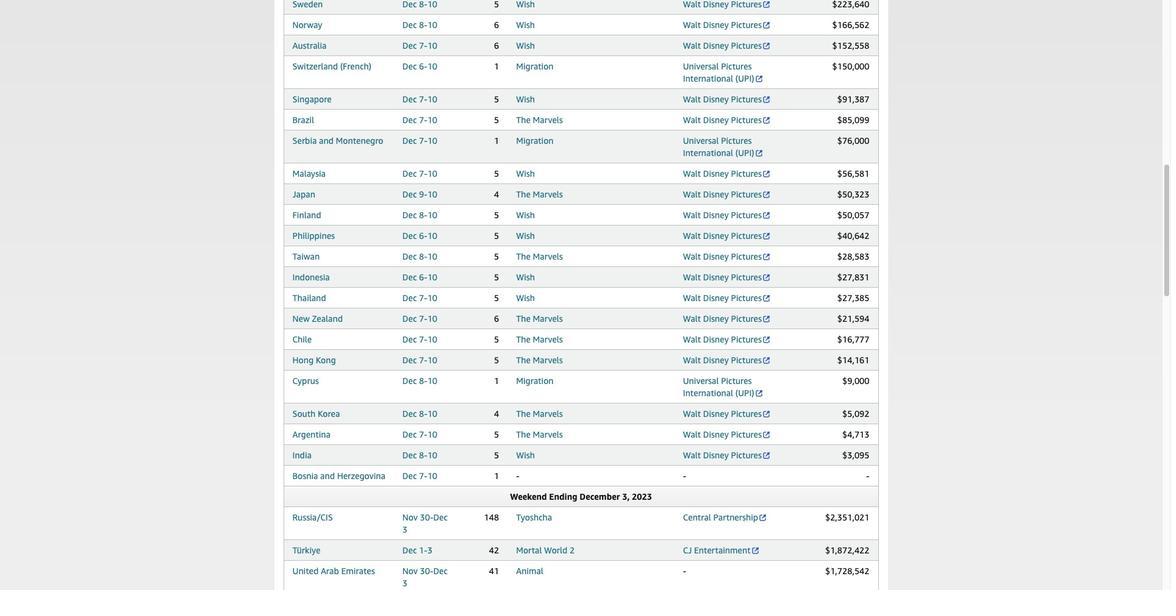 Task type: describe. For each thing, give the bounding box(es) containing it.
dec 8-10 link for taiwan
[[403, 251, 438, 262]]

philippines link
[[293, 231, 335, 241]]

and for serbia
[[319, 135, 334, 146]]

walt for $16,777
[[683, 334, 701, 345]]

10 for singapore
[[428, 94, 438, 104]]

united arab emirates
[[293, 566, 375, 577]]

walt disney pictures link for $27,385
[[683, 293, 771, 303]]

(upi) for $76,000
[[736, 148, 755, 158]]

switzerland (french) link
[[293, 61, 372, 71]]

cj
[[683, 546, 692, 556]]

5 for brazil
[[494, 115, 499, 125]]

pictures for $91,387
[[731, 94, 762, 104]]

$16,777
[[838, 334, 870, 345]]

taiwan link
[[293, 251, 320, 262]]

10 for switzerland (french)
[[428, 61, 438, 71]]

$76,000
[[838, 135, 870, 146]]

the marvels link for japan
[[516, 189, 563, 200]]

(french)
[[340, 61, 372, 71]]

tyoshcha
[[516, 513, 552, 523]]

pictures for $27,831
[[731, 272, 762, 283]]

new zealand link
[[293, 314, 343, 324]]

$85,099
[[838, 115, 870, 125]]

türkiye link
[[293, 546, 321, 556]]

bosnia and herzegovina
[[293, 471, 386, 482]]

disney for $28,583
[[704, 251, 729, 262]]

dec for india
[[403, 450, 417, 461]]

walt for $28,583
[[683, 251, 701, 262]]

dec for brazil
[[403, 115, 417, 125]]

dec 1-3 link
[[403, 546, 433, 556]]

marvels for chile
[[533, 334, 563, 345]]

finland
[[293, 210, 321, 220]]

5 for chile
[[494, 334, 499, 345]]

dec 7-10 for australia
[[403, 40, 438, 51]]

december
[[580, 492, 620, 502]]

international for $9,000
[[683, 388, 734, 399]]

weekend
[[510, 492, 547, 502]]

walt disney pictures link for $3,095
[[683, 450, 771, 461]]

10 for new zealand
[[428, 314, 438, 324]]

thailand
[[293, 293, 326, 303]]

tyoshcha link
[[516, 513, 552, 523]]

disney for $85,099
[[704, 115, 729, 125]]

7- for australia
[[419, 40, 428, 51]]

(upi) for $9,000
[[736, 388, 755, 399]]

brazil link
[[293, 115, 314, 125]]

dec 9-10 link
[[403, 189, 438, 200]]

partnership
[[714, 513, 759, 523]]

$4,713
[[843, 430, 870, 440]]

emirates
[[341, 566, 375, 577]]

australia
[[293, 40, 327, 51]]

hong kong
[[293, 355, 336, 366]]

brazil
[[293, 115, 314, 125]]

7- for new zealand
[[419, 314, 428, 324]]

animal link
[[516, 566, 544, 577]]

10 for australia
[[428, 40, 438, 51]]

pictures for $166,562
[[731, 20, 762, 30]]

8- for finland
[[419, 210, 428, 220]]

dec 9-10
[[403, 189, 438, 200]]

walt for $91,387
[[683, 94, 701, 104]]

dec for thailand
[[403, 293, 417, 303]]

argentina link
[[293, 430, 331, 440]]

(upi) for $150,000
[[736, 73, 755, 84]]

nov 30-dec 3 link for 148
[[403, 513, 448, 535]]

dec for cyprus
[[403, 376, 417, 386]]

dec 7-10 for brazil
[[403, 115, 438, 125]]

thailand link
[[293, 293, 326, 303]]

6- for indonesia
[[419, 272, 428, 283]]

dec 7-10 link for hong kong
[[403, 355, 438, 366]]

south
[[293, 409, 316, 419]]

the marvels link for hong kong
[[516, 355, 563, 366]]

arab
[[321, 566, 339, 577]]

walt disney pictures for $16,777
[[683, 334, 762, 345]]

dec 7-10 link for thailand
[[403, 293, 438, 303]]

6- for philippines
[[419, 231, 428, 241]]

indonesia
[[293, 272, 330, 283]]

10 for chile
[[428, 334, 438, 345]]

herzegovina
[[337, 471, 386, 482]]

10 for japan
[[428, 189, 438, 200]]

$1,872,422
[[826, 546, 870, 556]]

dec 1-3
[[403, 546, 433, 556]]

$5,092
[[843, 409, 870, 419]]

the marvels for new zealand
[[516, 314, 563, 324]]

wish link for australia
[[516, 40, 535, 51]]

malaysia link
[[293, 168, 326, 179]]

indonesia link
[[293, 272, 330, 283]]

walt for $27,385
[[683, 293, 701, 303]]

disney for $166,562
[[704, 20, 729, 30]]

central
[[683, 513, 712, 523]]

bosnia and herzegovina link
[[293, 471, 386, 482]]

7- for chile
[[419, 334, 428, 345]]

malaysia
[[293, 168, 326, 179]]

korea
[[318, 409, 340, 419]]

$28,583
[[838, 251, 870, 262]]

switzerland (french)
[[293, 61, 372, 71]]

universal pictures international (upi) for $76,000
[[683, 135, 755, 158]]

india
[[293, 450, 312, 461]]

10 for brazil
[[428, 115, 438, 125]]

the for brazil
[[516, 115, 531, 125]]

walt disney pictures link for $56,581
[[683, 168, 771, 179]]

dec 7-10 link for australia
[[403, 40, 438, 51]]

1 for cyprus
[[494, 376, 499, 386]]

walt disney pictures for $27,385
[[683, 293, 762, 303]]

pictures for $21,594
[[731, 314, 762, 324]]

south korea
[[293, 409, 340, 419]]

dec 7-10 link for bosnia and herzegovina
[[403, 471, 438, 482]]

disney for $27,831
[[704, 272, 729, 283]]

$152,558
[[833, 40, 870, 51]]

taiwan
[[293, 251, 320, 262]]

4 for dec 9-10
[[494, 189, 499, 200]]

migration for dec 8-10
[[516, 376, 554, 386]]

cj entertainment
[[683, 546, 751, 556]]

$40,642
[[838, 231, 870, 241]]

philippines
[[293, 231, 335, 241]]

the marvels for japan
[[516, 189, 563, 200]]

the for chile
[[516, 334, 531, 345]]

dec for taiwan
[[403, 251, 417, 262]]

10 for taiwan
[[428, 251, 438, 262]]

$50,057
[[838, 210, 870, 220]]

walt disney pictures for $5,092
[[683, 409, 762, 419]]

new zealand
[[293, 314, 343, 324]]

hong
[[293, 355, 314, 366]]

bosnia
[[293, 471, 318, 482]]

nov 30-dec 3 for 41
[[403, 566, 448, 589]]

norway link
[[293, 20, 322, 30]]

dec for argentina
[[403, 430, 417, 440]]

dec 7-10 for thailand
[[403, 293, 438, 303]]

$50,323
[[838, 189, 870, 200]]

$27,385
[[838, 293, 870, 303]]

wish link for norway
[[516, 20, 535, 30]]

5 for thailand
[[494, 293, 499, 303]]

6 for new zealand
[[494, 314, 499, 324]]

nov 30-dec 3 link for 41
[[403, 566, 448, 589]]

5 for hong kong
[[494, 355, 499, 366]]

5 for philippines
[[494, 231, 499, 241]]

dec 8-10 link for india
[[403, 450, 438, 461]]

1-
[[419, 546, 428, 556]]

2023
[[632, 492, 652, 502]]

chile link
[[293, 334, 312, 345]]

walt disney pictures link for $14,161
[[683, 355, 771, 366]]

6- for switzerland (french)
[[419, 61, 428, 71]]

10 for bosnia and herzegovina
[[428, 471, 438, 482]]

4 for dec 8-10
[[494, 409, 499, 419]]

pictures for $16,777
[[731, 334, 762, 345]]

nov for united arab emirates
[[403, 566, 418, 577]]

the for japan
[[516, 189, 531, 200]]

cyprus
[[293, 376, 319, 386]]

universal for $76,000
[[683, 135, 719, 146]]

new
[[293, 314, 310, 324]]

ending
[[549, 492, 578, 502]]

japan
[[293, 189, 315, 200]]



Task type: vqa. For each thing, say whether or not it's contained in the screenshot.
Walt Disney Pictures corresponding to $27,831
yes



Task type: locate. For each thing, give the bounding box(es) containing it.
argentina
[[293, 430, 331, 440]]

2 vertical spatial universal pictures international (upi)
[[683, 376, 755, 399]]

$150,000
[[833, 61, 870, 71]]

walt for $50,323
[[683, 189, 701, 200]]

pictures for $40,642
[[731, 231, 762, 241]]

1 vertical spatial universal pictures international (upi) link
[[683, 135, 764, 158]]

2 vertical spatial dec 6-10 link
[[403, 272, 438, 283]]

0 vertical spatial universal
[[683, 61, 719, 71]]

walt disney pictures for $50,323
[[683, 189, 762, 200]]

6 marvels from the top
[[533, 355, 563, 366]]

1 nov 30-dec 3 link from the top
[[403, 513, 448, 535]]

15 walt disney pictures from the top
[[683, 409, 762, 419]]

7 wish link from the top
[[516, 272, 535, 283]]

pictures
[[731, 20, 762, 30], [731, 40, 762, 51], [721, 61, 752, 71], [731, 94, 762, 104], [731, 115, 762, 125], [721, 135, 752, 146], [731, 168, 762, 179], [731, 189, 762, 200], [731, 210, 762, 220], [731, 231, 762, 241], [731, 251, 762, 262], [731, 272, 762, 283], [731, 293, 762, 303], [731, 314, 762, 324], [731, 334, 762, 345], [731, 355, 762, 366], [721, 376, 752, 386], [731, 409, 762, 419], [731, 430, 762, 440], [731, 450, 762, 461]]

4 dec 8-10 from the top
[[403, 376, 438, 386]]

walt disney pictures for $50,057
[[683, 210, 762, 220]]

18 10 from the top
[[428, 409, 438, 419]]

wish link for malaysia
[[516, 168, 535, 179]]

disney for $56,581
[[704, 168, 729, 179]]

1 vertical spatial 4
[[494, 409, 499, 419]]

1
[[494, 61, 499, 71], [494, 135, 499, 146], [494, 376, 499, 386], [494, 471, 499, 482]]

10 5 from the top
[[494, 355, 499, 366]]

the marvels link for chile
[[516, 334, 563, 345]]

4 walt disney pictures from the top
[[683, 115, 762, 125]]

nov down dec 1-3
[[403, 566, 418, 577]]

the marvels for argentina
[[516, 430, 563, 440]]

marvels for new zealand
[[533, 314, 563, 324]]

0 vertical spatial universal pictures international (upi) link
[[683, 61, 764, 84]]

dec for malaysia
[[403, 168, 417, 179]]

wish for norway
[[516, 20, 535, 30]]

marvels for argentina
[[533, 430, 563, 440]]

marvels for south korea
[[533, 409, 563, 419]]

walt disney pictures link for $50,323
[[683, 189, 771, 200]]

0 vertical spatial 6
[[494, 20, 499, 30]]

dec 7-10 link for argentina
[[403, 430, 438, 440]]

$3,095
[[843, 450, 870, 461]]

9 wish link from the top
[[516, 450, 535, 461]]

4 wish link from the top
[[516, 168, 535, 179]]

10 10 from the top
[[428, 231, 438, 241]]

0 vertical spatial 30-
[[420, 513, 434, 523]]

8-
[[419, 20, 428, 30], [419, 210, 428, 220], [419, 251, 428, 262], [419, 376, 428, 386], [419, 409, 428, 419], [419, 450, 428, 461]]

14 disney from the top
[[704, 355, 729, 366]]

universal
[[683, 61, 719, 71], [683, 135, 719, 146], [683, 376, 719, 386]]

walt disney pictures
[[683, 20, 762, 30], [683, 40, 762, 51], [683, 94, 762, 104], [683, 115, 762, 125], [683, 168, 762, 179], [683, 189, 762, 200], [683, 210, 762, 220], [683, 231, 762, 241], [683, 251, 762, 262], [683, 272, 762, 283], [683, 293, 762, 303], [683, 314, 762, 324], [683, 334, 762, 345], [683, 355, 762, 366], [683, 409, 762, 419], [683, 430, 762, 440], [683, 450, 762, 461]]

0 vertical spatial nov 30-dec 3
[[403, 513, 448, 535]]

- up 'central'
[[683, 471, 687, 482]]

walt for $56,581
[[683, 168, 701, 179]]

2 vertical spatial 6-
[[419, 272, 428, 283]]

2 vertical spatial migration link
[[516, 376, 554, 386]]

dec 6-10 for indonesia
[[403, 272, 438, 283]]

pictures for $27,385
[[731, 293, 762, 303]]

0 vertical spatial 3
[[403, 525, 408, 535]]

11 5 from the top
[[494, 430, 499, 440]]

1 6- from the top
[[419, 61, 428, 71]]

the for new zealand
[[516, 314, 531, 324]]

dec 6-10
[[403, 61, 438, 71], [403, 231, 438, 241], [403, 272, 438, 283]]

united
[[293, 566, 319, 577]]

30- up 1-
[[420, 513, 434, 523]]

9 walt disney pictures link from the top
[[683, 251, 771, 262]]

central partnership link
[[683, 513, 768, 523]]

10 for south korea
[[428, 409, 438, 419]]

and for bosnia
[[320, 471, 335, 482]]

dec 6-10 link for philippines
[[403, 231, 438, 241]]

9 disney from the top
[[704, 251, 729, 262]]

2 international from the top
[[683, 148, 734, 158]]

10 for malaysia
[[428, 168, 438, 179]]

japan link
[[293, 189, 315, 200]]

0 vertical spatial (upi)
[[736, 73, 755, 84]]

5 walt disney pictures from the top
[[683, 168, 762, 179]]

disney for $5,092
[[704, 409, 729, 419]]

dec 7-10 for chile
[[403, 334, 438, 345]]

1 dec 6-10 link from the top
[[403, 61, 438, 71]]

serbia and montenegro
[[293, 135, 384, 146]]

0 vertical spatial 4
[[494, 189, 499, 200]]

9 wish from the top
[[516, 450, 535, 461]]

nov 30-dec 3 link
[[403, 513, 448, 535], [403, 566, 448, 589]]

14 10 from the top
[[428, 314, 438, 324]]

1 the from the top
[[516, 115, 531, 125]]

1 the marvels link from the top
[[516, 115, 563, 125]]

nov 30-dec 3 down 1-
[[403, 566, 448, 589]]

1 (upi) from the top
[[736, 73, 755, 84]]

- down cj
[[683, 566, 687, 577]]

2 vertical spatial international
[[683, 388, 734, 399]]

4 disney from the top
[[704, 115, 729, 125]]

1 vertical spatial migration
[[516, 135, 554, 146]]

dec 7-10 link for chile
[[403, 334, 438, 345]]

1 vertical spatial (upi)
[[736, 148, 755, 158]]

serbia and montenegro link
[[293, 135, 384, 146]]

walt disney pictures for $91,387
[[683, 94, 762, 104]]

1 walt disney pictures from the top
[[683, 20, 762, 30]]

wish link
[[516, 20, 535, 30], [516, 40, 535, 51], [516, 94, 535, 104], [516, 168, 535, 179], [516, 210, 535, 220], [516, 231, 535, 241], [516, 272, 535, 283], [516, 293, 535, 303], [516, 450, 535, 461]]

1 dec 7-10 link from the top
[[403, 40, 438, 51]]

10 for serbia and montenegro
[[428, 135, 438, 146]]

1 vertical spatial migration link
[[516, 135, 554, 146]]

$166,562
[[833, 20, 870, 30]]

1 international from the top
[[683, 73, 734, 84]]

russia/cis
[[293, 513, 333, 523]]

walt for $5,092
[[683, 409, 701, 419]]

dec for singapore
[[403, 94, 417, 104]]

30- down 1-
[[420, 566, 434, 577]]

0 vertical spatial universal pictures international (upi)
[[683, 61, 755, 84]]

singapore
[[293, 94, 332, 104]]

animal
[[516, 566, 544, 577]]

dec 7-10 link for brazil
[[403, 115, 438, 125]]

3 walt disney pictures link from the top
[[683, 94, 771, 104]]

17 walt from the top
[[683, 450, 701, 461]]

1 the marvels from the top
[[516, 115, 563, 125]]

6-
[[419, 61, 428, 71], [419, 231, 428, 241], [419, 272, 428, 283]]

1 vertical spatial 3
[[428, 546, 433, 556]]

3 marvels from the top
[[533, 251, 563, 262]]

6 for australia
[[494, 40, 499, 51]]

7 the marvels link from the top
[[516, 409, 563, 419]]

2 the marvels from the top
[[516, 189, 563, 200]]

0 vertical spatial nov
[[403, 513, 418, 523]]

5 5 from the top
[[494, 231, 499, 241]]

2 vertical spatial 6
[[494, 314, 499, 324]]

7- for argentina
[[419, 430, 428, 440]]

the marvels for chile
[[516, 334, 563, 345]]

1 vertical spatial nov
[[403, 566, 418, 577]]

2 vertical spatial dec 6-10
[[403, 272, 438, 283]]

1 5 from the top
[[494, 94, 499, 104]]

17 walt disney pictures from the top
[[683, 450, 762, 461]]

10 for cyprus
[[428, 376, 438, 386]]

international
[[683, 73, 734, 84], [683, 148, 734, 158], [683, 388, 734, 399]]

7 dec 7-10 link from the top
[[403, 314, 438, 324]]

2 vertical spatial (upi)
[[736, 388, 755, 399]]

disney
[[704, 20, 729, 30], [704, 40, 729, 51], [704, 94, 729, 104], [704, 115, 729, 125], [704, 168, 729, 179], [704, 189, 729, 200], [704, 210, 729, 220], [704, 231, 729, 241], [704, 251, 729, 262], [704, 272, 729, 283], [704, 293, 729, 303], [704, 314, 729, 324], [704, 334, 729, 345], [704, 355, 729, 366], [704, 409, 729, 419], [704, 430, 729, 440], [704, 450, 729, 461]]

the
[[516, 115, 531, 125], [516, 189, 531, 200], [516, 251, 531, 262], [516, 314, 531, 324], [516, 334, 531, 345], [516, 355, 531, 366], [516, 409, 531, 419], [516, 430, 531, 440]]

2 30- from the top
[[420, 566, 434, 577]]

0 vertical spatial 6-
[[419, 61, 428, 71]]

pictures for $85,099
[[731, 115, 762, 125]]

1 disney from the top
[[704, 20, 729, 30]]

- down $3,095
[[867, 471, 870, 482]]

1 10 from the top
[[428, 20, 438, 30]]

walt for $50,057
[[683, 210, 701, 220]]

2 vertical spatial universal
[[683, 376, 719, 386]]

1 dec 8-10 from the top
[[403, 20, 438, 30]]

6 wish from the top
[[516, 231, 535, 241]]

2 dec 8-10 link from the top
[[403, 210, 438, 220]]

mortal world 2 link
[[516, 546, 575, 556]]

0 vertical spatial migration link
[[516, 61, 554, 71]]

walt for $166,562
[[683, 20, 701, 30]]

6 10 from the top
[[428, 135, 438, 146]]

0 vertical spatial international
[[683, 73, 734, 84]]

0 vertical spatial nov 30-dec 3 link
[[403, 513, 448, 535]]

3 universal pictures international (upi) link from the top
[[683, 376, 764, 399]]

1 vertical spatial and
[[320, 471, 335, 482]]

8 the from the top
[[516, 430, 531, 440]]

dec 8-10 link for south korea
[[403, 409, 438, 419]]

6 the marvels from the top
[[516, 355, 563, 366]]

marvels for hong kong
[[533, 355, 563, 366]]

and right bosnia
[[320, 471, 335, 482]]

3 the marvels link from the top
[[516, 251, 563, 262]]

1 vertical spatial dec 6-10
[[403, 231, 438, 241]]

south korea link
[[293, 409, 340, 419]]

the for argentina
[[516, 430, 531, 440]]

5 for indonesia
[[494, 272, 499, 283]]

3 universal pictures international (upi) from the top
[[683, 376, 755, 399]]

dec 7-10 for new zealand
[[403, 314, 438, 324]]

15 disney from the top
[[704, 409, 729, 419]]

walt disney pictures link for $27,831
[[683, 272, 771, 283]]

9 7- from the top
[[419, 355, 428, 366]]

wish link for finland
[[516, 210, 535, 220]]

8 the marvels from the top
[[516, 430, 563, 440]]

2 7- from the top
[[419, 94, 428, 104]]

11 disney from the top
[[704, 293, 729, 303]]

1 vertical spatial nov 30-dec 3 link
[[403, 566, 448, 589]]

1 vertical spatial dec 6-10 link
[[403, 231, 438, 241]]

cj entertainment link
[[683, 546, 760, 556]]

zealand
[[312, 314, 343, 324]]

disney for $3,095
[[704, 450, 729, 461]]

the marvels link for south korea
[[516, 409, 563, 419]]

the marvels for hong kong
[[516, 355, 563, 366]]

$21,594
[[838, 314, 870, 324]]

3 walt from the top
[[683, 94, 701, 104]]

8- for cyprus
[[419, 376, 428, 386]]

russia/cis link
[[293, 513, 333, 523]]

2 walt disney pictures link from the top
[[683, 40, 771, 51]]

dec 7-10 link for serbia and montenegro
[[403, 135, 438, 146]]

4 7- from the top
[[419, 135, 428, 146]]

2 vertical spatial universal pictures international (upi) link
[[683, 376, 764, 399]]

1 vertical spatial international
[[683, 148, 734, 158]]

dec for bosnia and herzegovina
[[403, 471, 417, 482]]

walt disney pictures for $14,161
[[683, 355, 762, 366]]

16 walt disney pictures from the top
[[683, 430, 762, 440]]

2
[[570, 546, 575, 556]]

5 the marvels link from the top
[[516, 334, 563, 345]]

walt disney pictures for $21,594
[[683, 314, 762, 324]]

2 migration link from the top
[[516, 135, 554, 146]]

dec for switzerland (french)
[[403, 61, 417, 71]]

1 vertical spatial universal pictures international (upi)
[[683, 135, 755, 158]]

nov 30-dec 3 link up 1-
[[403, 513, 448, 535]]

8 10 from the top
[[428, 189, 438, 200]]

dec 7-10 for hong kong
[[403, 355, 438, 366]]

17 disney from the top
[[704, 450, 729, 461]]

5 dec 8-10 from the top
[[403, 409, 438, 419]]

dec for australia
[[403, 40, 417, 51]]

and right serbia
[[319, 135, 334, 146]]

nov for russia/cis
[[403, 513, 418, 523]]

0 vertical spatial and
[[319, 135, 334, 146]]

17 10 from the top
[[428, 376, 438, 386]]

0 vertical spatial dec 6-10 link
[[403, 61, 438, 71]]

dec 7-10 link for singapore
[[403, 94, 438, 104]]

switzerland
[[293, 61, 338, 71]]

10 for hong kong
[[428, 355, 438, 366]]

3 disney from the top
[[704, 94, 729, 104]]

11 walt disney pictures link from the top
[[683, 293, 771, 303]]

türkiye
[[293, 546, 321, 556]]

2 disney from the top
[[704, 40, 729, 51]]

7 10 from the top
[[428, 168, 438, 179]]

hong kong link
[[293, 355, 336, 366]]

- up weekend
[[516, 471, 520, 482]]

1 8- from the top
[[419, 20, 428, 30]]

pictures for $50,323
[[731, 189, 762, 200]]

1 vertical spatial 30-
[[420, 566, 434, 577]]

$9,000
[[843, 376, 870, 386]]

$1,728,542
[[826, 566, 870, 577]]

the marvels link for new zealand
[[516, 314, 563, 324]]

dec 8-10
[[403, 20, 438, 30], [403, 210, 438, 220], [403, 251, 438, 262], [403, 376, 438, 386], [403, 409, 438, 419], [403, 450, 438, 461]]

$14,161
[[838, 355, 870, 366]]

15 10 from the top
[[428, 334, 438, 345]]

8 marvels from the top
[[533, 430, 563, 440]]

3 for united arab emirates
[[403, 579, 408, 589]]

finland link
[[293, 210, 321, 220]]

30-
[[420, 513, 434, 523], [420, 566, 434, 577]]

dec
[[403, 20, 417, 30], [403, 40, 417, 51], [403, 61, 417, 71], [403, 94, 417, 104], [403, 115, 417, 125], [403, 135, 417, 146], [403, 168, 417, 179], [403, 189, 417, 200], [403, 210, 417, 220], [403, 231, 417, 241], [403, 251, 417, 262], [403, 272, 417, 283], [403, 293, 417, 303], [403, 314, 417, 324], [403, 334, 417, 345], [403, 355, 417, 366], [403, 376, 417, 386], [403, 409, 417, 419], [403, 430, 417, 440], [403, 450, 417, 461], [403, 471, 417, 482], [434, 513, 448, 523], [403, 546, 417, 556], [434, 566, 448, 577]]

dec 6-10 for switzerland (french)
[[403, 61, 438, 71]]

9 dec 7-10 link from the top
[[403, 355, 438, 366]]

mortal world 2
[[516, 546, 575, 556]]

weekend ending december 3, 2023
[[510, 492, 652, 502]]

1 vertical spatial universal
[[683, 135, 719, 146]]

10 walt from the top
[[683, 272, 701, 283]]

dec 6-10 link
[[403, 61, 438, 71], [403, 231, 438, 241], [403, 272, 438, 283]]

1 vertical spatial 6-
[[419, 231, 428, 241]]

1 7- from the top
[[419, 40, 428, 51]]

dec 8-10 link for cyprus
[[403, 376, 438, 386]]

$2,351,021
[[826, 513, 870, 523]]

wish link for philippines
[[516, 231, 535, 241]]

2 dec 6-10 from the top
[[403, 231, 438, 241]]

1 walt disney pictures link from the top
[[683, 20, 771, 30]]

12 10 from the top
[[428, 272, 438, 283]]

4 walt from the top
[[683, 115, 701, 125]]

2 vertical spatial migration
[[516, 376, 554, 386]]

4 marvels from the top
[[533, 314, 563, 324]]

dec 8-10 link
[[403, 20, 438, 30], [403, 210, 438, 220], [403, 251, 438, 262], [403, 376, 438, 386], [403, 409, 438, 419], [403, 450, 438, 461]]

0 vertical spatial dec 6-10
[[403, 61, 438, 71]]

7 the from the top
[[516, 409, 531, 419]]

-
[[516, 471, 520, 482], [683, 471, 687, 482], [867, 471, 870, 482], [683, 566, 687, 577]]

nov 30-dec 3 link down 1-
[[403, 566, 448, 589]]

9 walt from the top
[[683, 251, 701, 262]]

nov
[[403, 513, 418, 523], [403, 566, 418, 577]]

3,
[[623, 492, 630, 502]]

dec 7-10 for argentina
[[403, 430, 438, 440]]

10
[[428, 20, 438, 30], [428, 40, 438, 51], [428, 61, 438, 71], [428, 94, 438, 104], [428, 115, 438, 125], [428, 135, 438, 146], [428, 168, 438, 179], [428, 189, 438, 200], [428, 210, 438, 220], [428, 231, 438, 241], [428, 251, 438, 262], [428, 272, 438, 283], [428, 293, 438, 303], [428, 314, 438, 324], [428, 334, 438, 345], [428, 355, 438, 366], [428, 376, 438, 386], [428, 409, 438, 419], [428, 430, 438, 440], [428, 450, 438, 461], [428, 471, 438, 482]]

6 7- from the top
[[419, 293, 428, 303]]

dec for chile
[[403, 334, 417, 345]]

india link
[[293, 450, 312, 461]]

dec 8-10 for cyprus
[[403, 376, 438, 386]]

dec 7-10 for singapore
[[403, 94, 438, 104]]

walt disney pictures for $27,831
[[683, 272, 762, 283]]

1 universal pictures international (upi) from the top
[[683, 61, 755, 84]]

4 10 from the top
[[428, 94, 438, 104]]

singapore link
[[293, 94, 332, 104]]

australia link
[[293, 40, 327, 51]]

world
[[544, 546, 568, 556]]

$27,831
[[838, 272, 870, 283]]

serbia
[[293, 135, 317, 146]]

1 vertical spatial 6
[[494, 40, 499, 51]]

$56,581
[[838, 168, 870, 179]]

dec 7-10 for malaysia
[[403, 168, 438, 179]]

30- for 148
[[420, 513, 434, 523]]

10 dec 7-10 link from the top
[[403, 430, 438, 440]]

nov 30-dec 3
[[403, 513, 448, 535], [403, 566, 448, 589]]

4 the from the top
[[516, 314, 531, 324]]

2 6 from the top
[[494, 40, 499, 51]]

16 walt from the top
[[683, 430, 701, 440]]

kong
[[316, 355, 336, 366]]

8 disney from the top
[[704, 231, 729, 241]]

disney for $21,594
[[704, 314, 729, 324]]

chile
[[293, 334, 312, 345]]

nov 30-dec 3 up 1-
[[403, 513, 448, 535]]

and
[[319, 135, 334, 146], [320, 471, 335, 482]]

wish
[[516, 20, 535, 30], [516, 40, 535, 51], [516, 94, 535, 104], [516, 168, 535, 179], [516, 210, 535, 220], [516, 231, 535, 241], [516, 272, 535, 283], [516, 293, 535, 303], [516, 450, 535, 461]]

nov 30-dec 3 for 148
[[403, 513, 448, 535]]

5 walt disney pictures link from the top
[[683, 168, 771, 179]]

3 6 from the top
[[494, 314, 499, 324]]

0 vertical spatial migration
[[516, 61, 554, 71]]

walt for $152,558
[[683, 40, 701, 51]]

8- for taiwan
[[419, 251, 428, 262]]

pictures for $3,095
[[731, 450, 762, 461]]

7 walt disney pictures link from the top
[[683, 210, 771, 220]]

montenegro
[[336, 135, 384, 146]]

5 marvels from the top
[[533, 334, 563, 345]]

walt for $85,099
[[683, 115, 701, 125]]

central partnership
[[683, 513, 759, 523]]

nov up dec 1-3
[[403, 513, 418, 523]]

3
[[403, 525, 408, 535], [428, 546, 433, 556], [403, 579, 408, 589]]

4
[[494, 189, 499, 200], [494, 409, 499, 419]]

united arab emirates link
[[293, 566, 375, 577]]

8 wish from the top
[[516, 293, 535, 303]]

1 vertical spatial nov 30-dec 3
[[403, 566, 448, 589]]

6 5 from the top
[[494, 251, 499, 262]]

the marvels link for taiwan
[[516, 251, 563, 262]]

2 vertical spatial 3
[[403, 579, 408, 589]]

10 for norway
[[428, 20, 438, 30]]

2 universal pictures international (upi) link from the top
[[683, 135, 764, 158]]

3 the marvels from the top
[[516, 251, 563, 262]]

1 walt from the top
[[683, 20, 701, 30]]

walt disney pictures link for $40,642
[[683, 231, 771, 241]]

41
[[489, 566, 499, 577]]

2 10 from the top
[[428, 40, 438, 51]]

walt disney pictures for $56,581
[[683, 168, 762, 179]]



